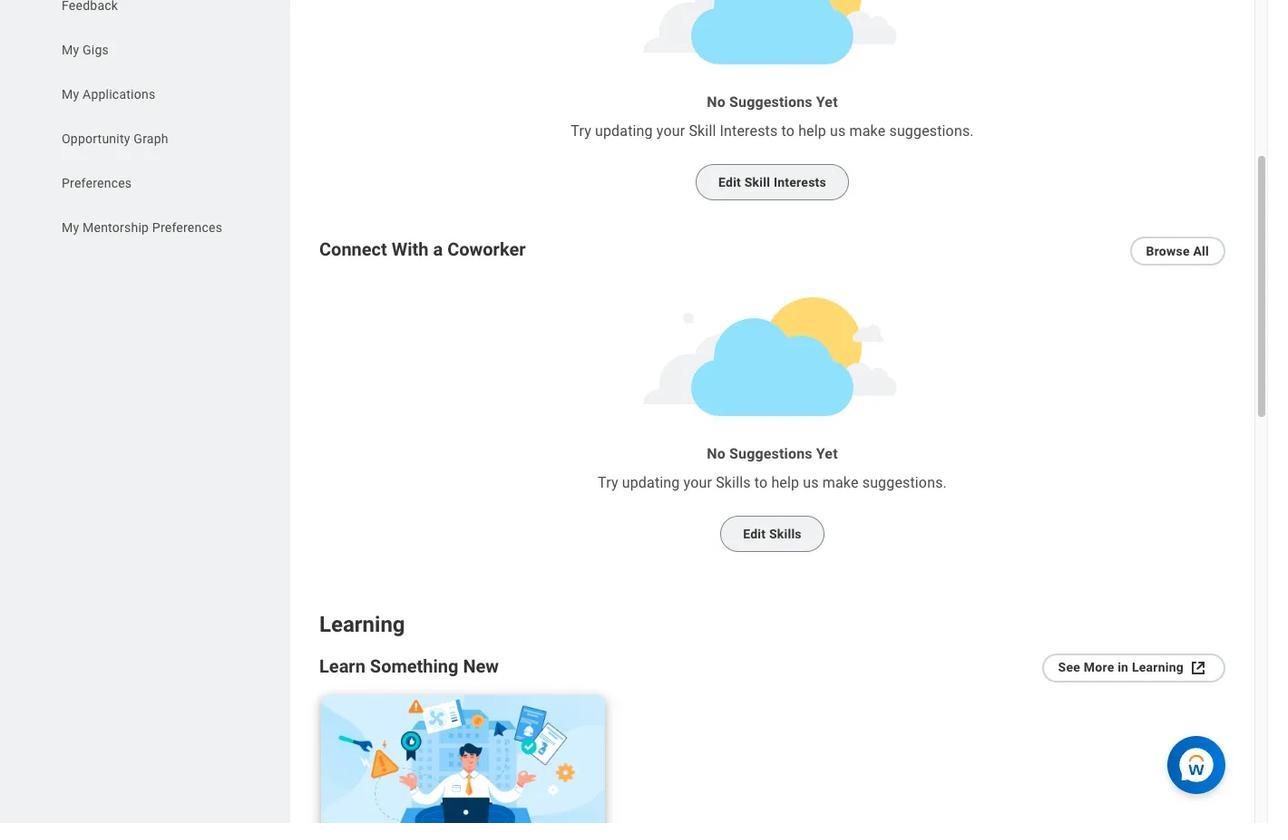 Task type: locate. For each thing, give the bounding box(es) containing it.
0 vertical spatial suggestions
[[730, 94, 813, 111]]

us
[[830, 123, 846, 140], [803, 475, 819, 492]]

1 horizontal spatial skill
[[745, 175, 771, 190]]

suggestions.
[[890, 123, 974, 140], [863, 475, 947, 492]]

1 vertical spatial my
[[62, 87, 79, 102]]

new
[[463, 656, 499, 678]]

0 vertical spatial skill
[[689, 123, 716, 140]]

updating for try updating your skills to help us make suggestions.
[[622, 475, 680, 492]]

0 horizontal spatial skill
[[689, 123, 716, 140]]

0 vertical spatial edit
[[719, 175, 741, 190]]

interests
[[720, 123, 778, 140], [774, 175, 827, 190]]

1 horizontal spatial to
[[782, 123, 795, 140]]

0 horizontal spatial edit
[[719, 175, 741, 190]]

my inside my gigs link
[[62, 43, 79, 57]]

1 horizontal spatial us
[[830, 123, 846, 140]]

yet
[[817, 94, 838, 111], [817, 446, 838, 463]]

updating for try updating your skill interests to help us make suggestions.
[[595, 123, 653, 140]]

connect
[[319, 239, 387, 261]]

edit
[[719, 175, 741, 190], [743, 527, 766, 542]]

help
[[799, 123, 827, 140], [772, 475, 800, 492]]

no suggestions yet
[[707, 94, 838, 111], [707, 446, 838, 463]]

no suggestions yet up try updating your skills to help us make suggestions.
[[707, 446, 838, 463]]

2 yet from the top
[[817, 446, 838, 463]]

2 my from the top
[[62, 87, 79, 102]]

0 vertical spatial try
[[571, 123, 592, 140]]

0 vertical spatial my
[[62, 43, 79, 57]]

to
[[782, 123, 795, 140], [755, 475, 768, 492]]

1 horizontal spatial learning
[[1132, 661, 1184, 675]]

1 vertical spatial skills
[[769, 527, 802, 542]]

1 vertical spatial your
[[684, 475, 712, 492]]

learn
[[319, 656, 366, 678]]

1 vertical spatial no suggestions yet
[[707, 446, 838, 463]]

my down my gigs
[[62, 87, 79, 102]]

no
[[707, 94, 726, 111], [707, 446, 726, 463]]

learning right in
[[1132, 661, 1184, 675]]

0 vertical spatial suggestions.
[[890, 123, 974, 140]]

learning
[[319, 613, 405, 638], [1132, 661, 1184, 675]]

suggestions
[[730, 94, 813, 111], [730, 446, 813, 463]]

suggestions for to
[[730, 446, 813, 463]]

0 horizontal spatial try
[[571, 123, 592, 140]]

0 vertical spatial learning
[[319, 613, 405, 638]]

1 vertical spatial try
[[598, 475, 619, 492]]

1 horizontal spatial try
[[598, 475, 619, 492]]

skills inside edit skills button
[[769, 527, 802, 542]]

1 vertical spatial learning
[[1132, 661, 1184, 675]]

no for skills
[[707, 446, 726, 463]]

edit down try updating your skills to help us make suggestions.
[[743, 527, 766, 542]]

2 no from the top
[[707, 446, 726, 463]]

1 vertical spatial to
[[755, 475, 768, 492]]

suggestions up try updating your skills to help us make suggestions.
[[730, 446, 813, 463]]

preferences down preferences link
[[152, 221, 222, 235]]

1 horizontal spatial edit
[[743, 527, 766, 542]]

my inside my mentorship preferences link
[[62, 221, 79, 235]]

interests down the try updating your skill interests to help us make suggestions.
[[774, 175, 827, 190]]

1 vertical spatial edit
[[743, 527, 766, 542]]

skills up edit skills
[[716, 475, 751, 492]]

yet up the try updating your skill interests to help us make suggestions.
[[817, 94, 838, 111]]

help up edit skills
[[772, 475, 800, 492]]

1 vertical spatial yet
[[817, 446, 838, 463]]

1 vertical spatial interests
[[774, 175, 827, 190]]

1 vertical spatial preferences
[[152, 221, 222, 235]]

skills down try updating your skills to help us make suggestions.
[[769, 527, 802, 542]]

edit inside button
[[719, 175, 741, 190]]

2 no suggestions yet from the top
[[707, 446, 838, 463]]

help up edit skill interests at the top right
[[799, 123, 827, 140]]

preferences inside preferences link
[[62, 176, 132, 191]]

suggestions up the try updating your skill interests to help us make suggestions.
[[730, 94, 813, 111]]

yet up try updating your skills to help us make suggestions.
[[817, 446, 838, 463]]

edit for to
[[743, 527, 766, 542]]

my inside the 'my applications' link
[[62, 87, 79, 102]]

try updating your skill interests to help us make suggestions.
[[571, 123, 974, 140]]

more
[[1084, 661, 1115, 675]]

no suggestions yet up the try updating your skill interests to help us make suggestions.
[[707, 94, 838, 111]]

graph
[[134, 132, 169, 146]]

skill up edit skill interests button
[[689, 123, 716, 140]]

opportunity
[[62, 132, 130, 146]]

list
[[0, 0, 290, 241]]

edit inside button
[[743, 527, 766, 542]]

skill
[[689, 123, 716, 140], [745, 175, 771, 190]]

opportunity graph link
[[60, 130, 246, 148]]

preferences inside my mentorship preferences link
[[152, 221, 222, 235]]

no up try updating your skills to help us make suggestions.
[[707, 446, 726, 463]]

my
[[62, 43, 79, 57], [62, 87, 79, 102], [62, 221, 79, 235]]

1 yet from the top
[[817, 94, 838, 111]]

1 vertical spatial us
[[803, 475, 819, 492]]

0 vertical spatial yet
[[817, 94, 838, 111]]

1 vertical spatial suggestions
[[730, 446, 813, 463]]

learning up learn
[[319, 613, 405, 638]]

in
[[1118, 661, 1129, 675]]

my for my gigs
[[62, 43, 79, 57]]

browse all link
[[1130, 237, 1226, 266]]

skill down the try updating your skill interests to help us make suggestions.
[[745, 175, 771, 190]]

to up edit skills
[[755, 475, 768, 492]]

1 vertical spatial no
[[707, 446, 726, 463]]

my left mentorship
[[62, 221, 79, 235]]

0 vertical spatial no
[[707, 94, 726, 111]]

1 my from the top
[[62, 43, 79, 57]]

0 vertical spatial skills
[[716, 475, 751, 492]]

preferences down opportunity
[[62, 176, 132, 191]]

updating
[[595, 123, 653, 140], [622, 475, 680, 492]]

1 suggestions from the top
[[730, 94, 813, 111]]

try
[[571, 123, 592, 140], [598, 475, 619, 492]]

edit skill interests button
[[696, 164, 849, 201]]

edit down the try updating your skill interests to help us make suggestions.
[[719, 175, 741, 190]]

1 horizontal spatial skills
[[769, 527, 802, 542]]

1 vertical spatial skill
[[745, 175, 771, 190]]

0 vertical spatial updating
[[595, 123, 653, 140]]

my applications link
[[60, 85, 246, 103]]

no suggestions yet for interests
[[707, 94, 838, 111]]

0 horizontal spatial preferences
[[62, 176, 132, 191]]

1 no suggestions yet from the top
[[707, 94, 838, 111]]

no up the try updating your skill interests to help us make suggestions.
[[707, 94, 726, 111]]

us up edit skills button in the right bottom of the page
[[803, 475, 819, 492]]

2 suggestions from the top
[[730, 446, 813, 463]]

to up edit skill interests at the top right
[[782, 123, 795, 140]]

list containing my gigs
[[0, 0, 290, 241]]

my left gigs
[[62, 43, 79, 57]]

1 no from the top
[[707, 94, 726, 111]]

1 vertical spatial suggestions.
[[863, 475, 947, 492]]

make
[[850, 123, 886, 140], [823, 475, 859, 492]]

0 vertical spatial to
[[782, 123, 795, 140]]

skills
[[716, 475, 751, 492], [769, 527, 802, 542]]

external link element
[[1188, 658, 1210, 680]]

0 vertical spatial preferences
[[62, 176, 132, 191]]

interests up edit skill interests at the top right
[[720, 123, 778, 140]]

0 vertical spatial your
[[657, 123, 685, 140]]

browse all
[[1147, 244, 1210, 259]]

0 horizontal spatial skills
[[716, 475, 751, 492]]

1 vertical spatial updating
[[622, 475, 680, 492]]

edit skill interests
[[719, 175, 827, 190]]

us up edit skill interests button
[[830, 123, 846, 140]]

my applications
[[62, 87, 156, 102]]

your
[[657, 123, 685, 140], [684, 475, 712, 492]]

1 horizontal spatial preferences
[[152, 221, 222, 235]]

0 vertical spatial no suggestions yet
[[707, 94, 838, 111]]

2 vertical spatial my
[[62, 221, 79, 235]]

3 my from the top
[[62, 221, 79, 235]]

edit for interests
[[719, 175, 741, 190]]

preferences
[[62, 176, 132, 191], [152, 221, 222, 235]]

0 horizontal spatial to
[[755, 475, 768, 492]]

no suggestions yet for to
[[707, 446, 838, 463]]

all
[[1194, 244, 1210, 259]]



Task type: describe. For each thing, give the bounding box(es) containing it.
see more in learning
[[1059, 661, 1184, 675]]

0 vertical spatial us
[[830, 123, 846, 140]]

gigs
[[83, 43, 109, 57]]

browse
[[1147, 244, 1190, 259]]

my gigs link
[[60, 41, 246, 59]]

see
[[1059, 661, 1081, 675]]

try updating your skills to help us make suggestions.
[[598, 475, 947, 492]]

0 vertical spatial make
[[850, 123, 886, 140]]

my mentorship preferences
[[62, 221, 222, 235]]

your for skill
[[657, 123, 685, 140]]

mentorship
[[83, 221, 149, 235]]

my mentorship preferences link
[[60, 219, 246, 237]]

yet for make
[[817, 446, 838, 463]]

1 vertical spatial help
[[772, 475, 800, 492]]

0 horizontal spatial learning
[[319, 613, 405, 638]]

my for my applications
[[62, 87, 79, 102]]

edit skills button
[[721, 516, 825, 553]]

try for try updating your skill interests to help us make suggestions.
[[571, 123, 592, 140]]

edit skills
[[743, 527, 802, 542]]

interests inside edit skill interests button
[[774, 175, 827, 190]]

coworker
[[448, 239, 526, 261]]

suggestions for interests
[[730, 94, 813, 111]]

1 vertical spatial make
[[823, 475, 859, 492]]

applications
[[83, 87, 156, 102]]

no for skill
[[707, 94, 726, 111]]

skill inside button
[[745, 175, 771, 190]]

0 vertical spatial help
[[799, 123, 827, 140]]

something
[[370, 656, 459, 678]]

with
[[392, 239, 429, 261]]

see more in learning link
[[1042, 654, 1226, 683]]

my gigs
[[62, 43, 109, 57]]

preferences link
[[60, 174, 246, 192]]

0 horizontal spatial us
[[803, 475, 819, 492]]

your for skills
[[684, 475, 712, 492]]

learn something new
[[319, 656, 499, 678]]

my for my mentorship preferences
[[62, 221, 79, 235]]

external link image
[[1188, 658, 1210, 680]]

a
[[433, 239, 443, 261]]

connect with a coworker
[[319, 239, 526, 261]]

try for try updating your skills to help us make suggestions.
[[598, 475, 619, 492]]

yet for us
[[817, 94, 838, 111]]

importance of facilities management image
[[321, 696, 605, 824]]

opportunity graph
[[62, 132, 169, 146]]

0 vertical spatial interests
[[720, 123, 778, 140]]



Task type: vqa. For each thing, say whether or not it's contained in the screenshot.
Yet for make
yes



